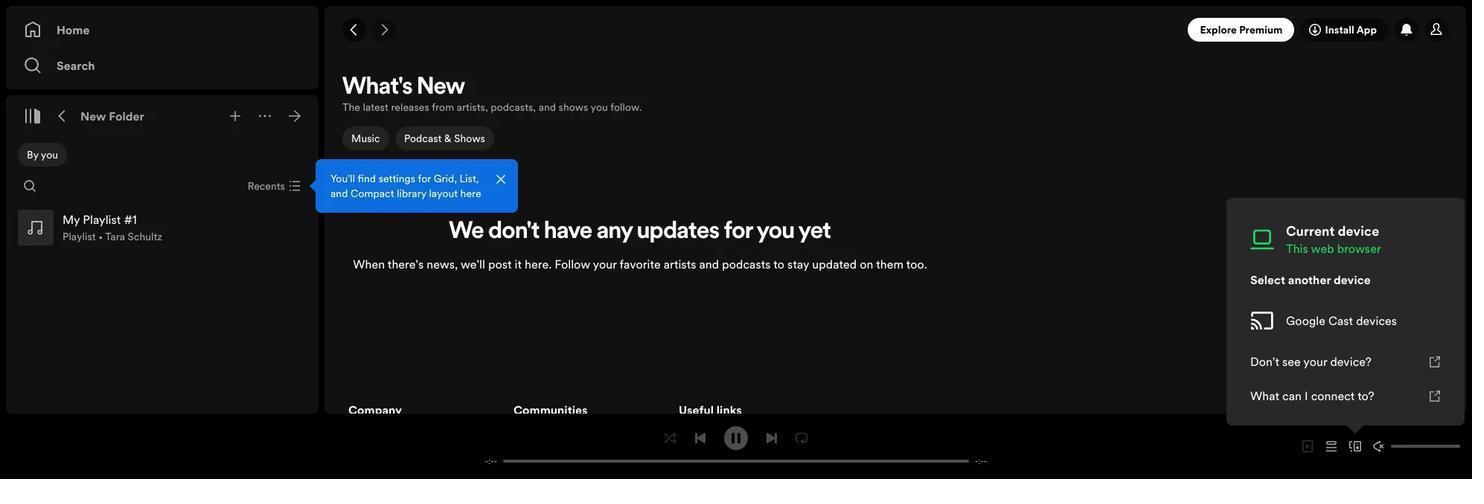 Task type: vqa. For each thing, say whether or not it's contained in the screenshot.
right Cookies
no



Task type: describe. For each thing, give the bounding box(es) containing it.
premium
[[1240, 22, 1283, 37]]

podcast & shows
[[404, 131, 485, 146]]

select another device
[[1251, 272, 1371, 288]]

can
[[1283, 388, 1302, 404]]

any
[[597, 220, 633, 244]]

pause image
[[730, 432, 742, 444]]

to
[[774, 256, 785, 272]]

select
[[1251, 272, 1286, 288]]

2 vertical spatial and
[[699, 256, 719, 272]]

useful
[[679, 402, 714, 418]]

web
[[1311, 240, 1334, 257]]

there's
[[388, 256, 424, 272]]

list,
[[460, 171, 479, 186]]

and inside you'll find settings for grid, list, and compact library layout here
[[331, 186, 348, 201]]

when
[[353, 256, 385, 272]]

what can i connect to?
[[1251, 388, 1375, 404]]

recents
[[248, 179, 285, 194]]

connect
[[1311, 388, 1355, 404]]

next image
[[766, 432, 778, 444]]

don't
[[488, 220, 540, 244]]

podcasts,
[[491, 100, 536, 115]]

new inside what's new the latest releases from artists, podcasts, and shows you follow.
[[417, 76, 465, 100]]

don't
[[1251, 354, 1280, 370]]

we don't have any updates for you yet
[[449, 220, 831, 244]]

main element
[[6, 6, 518, 414]]

by
[[27, 147, 38, 162]]

we'll
[[461, 256, 485, 272]]

i
[[1305, 388, 1308, 404]]

go back image
[[348, 24, 360, 36]]

stay
[[788, 256, 809, 272]]

when there's news, we'll post it here. follow your favorite artists and podcasts to stay updated on them too.
[[353, 256, 927, 272]]

have
[[544, 220, 593, 244]]

schultz
[[128, 229, 162, 244]]

my playlist #1 - playlist by tara schultz | spotify element
[[325, 71, 1466, 479]]

Disable repeat checkbox
[[790, 426, 814, 450]]

search
[[57, 57, 95, 74]]

you'll
[[331, 171, 355, 186]]

search in your library image
[[24, 180, 36, 192]]

music
[[351, 131, 380, 146]]

them
[[876, 256, 904, 272]]

see
[[1283, 354, 1301, 370]]

google cast devices
[[1286, 313, 1397, 329]]

communities
[[514, 402, 588, 418]]

go forward image
[[378, 24, 390, 36]]

news,
[[427, 256, 458, 272]]

explore premium button
[[1188, 18, 1295, 42]]

podcasts
[[722, 256, 771, 272]]

cast
[[1329, 313, 1353, 329]]

on
[[860, 256, 873, 272]]

this
[[1286, 240, 1308, 257]]

grid,
[[434, 171, 457, 186]]

another
[[1288, 272, 1331, 288]]

home
[[57, 22, 90, 38]]

playlist • tara schultz
[[63, 229, 162, 244]]

library
[[397, 186, 426, 201]]

artists,
[[457, 100, 488, 115]]

explore premium
[[1200, 22, 1283, 37]]

too.
[[906, 256, 927, 272]]

google
[[1286, 313, 1326, 329]]

2 vertical spatial you
[[757, 220, 795, 244]]

install app link
[[1301, 18, 1389, 42]]

from
[[432, 100, 454, 115]]

google cast devices button
[[1239, 297, 1453, 345]]

explore
[[1200, 22, 1237, 37]]

1 vertical spatial your
[[1304, 354, 1328, 370]]

latest
[[363, 100, 388, 115]]

playlist
[[63, 229, 96, 244]]

By you checkbox
[[18, 143, 67, 167]]

group inside the main element
[[12, 204, 313, 252]]

yet
[[799, 220, 831, 244]]

updated
[[812, 256, 857, 272]]

post
[[488, 256, 512, 272]]

links
[[717, 402, 742, 418]]

find
[[358, 171, 376, 186]]

compact
[[351, 186, 394, 201]]

volume off image
[[1373, 441, 1385, 453]]



Task type: locate. For each thing, give the bounding box(es) containing it.
4 - from the left
[[984, 456, 987, 467]]

and left find
[[331, 186, 348, 201]]

for
[[418, 171, 431, 186], [724, 220, 753, 244]]

your inside my playlist #1 - playlist by tara schultz | spotify "element"
[[593, 256, 617, 272]]

0 vertical spatial you
[[591, 100, 608, 115]]

devices
[[1356, 313, 1397, 329]]

releases
[[391, 100, 429, 115]]

favorite
[[620, 256, 661, 272]]

search link
[[24, 51, 301, 80]]

new folder button
[[77, 104, 147, 128]]

by you
[[27, 147, 58, 162]]

1 vertical spatial for
[[724, 220, 753, 244]]

1 - from the left
[[485, 456, 488, 467]]

settings
[[379, 171, 415, 186]]

for inside you'll find settings for grid, list, and compact library layout here
[[418, 171, 431, 186]]

install app
[[1325, 22, 1377, 37]]

what's new the latest releases from artists, podcasts, and shows you follow.
[[342, 76, 642, 115]]

we
[[449, 220, 484, 244]]

0 horizontal spatial -:--
[[485, 456, 497, 467]]

1 horizontal spatial and
[[539, 100, 556, 115]]

1 -:-- from the left
[[485, 456, 497, 467]]

1 vertical spatial device
[[1334, 272, 1371, 288]]

device right web
[[1338, 222, 1380, 240]]

0 vertical spatial for
[[418, 171, 431, 186]]

you'll find settings for grid, list, and compact library layout here
[[331, 171, 481, 201]]

current device this web browser
[[1286, 222, 1381, 257]]

don't see your device? link
[[1239, 345, 1453, 379]]

install
[[1325, 22, 1355, 37]]

what can i connect to? link
[[1239, 379, 1453, 413]]

2 horizontal spatial you
[[757, 220, 795, 244]]

current
[[1286, 222, 1335, 240]]

0 vertical spatial your
[[593, 256, 617, 272]]

it
[[515, 256, 522, 272]]

Music checkbox
[[342, 127, 389, 150]]

None search field
[[18, 174, 42, 198]]

group
[[12, 204, 313, 252]]

company
[[348, 402, 402, 418]]

top bar and user menu element
[[325, 6, 1466, 54]]

1 horizontal spatial :-
[[978, 456, 984, 467]]

1 vertical spatial you
[[41, 147, 58, 162]]

you up to
[[757, 220, 795, 244]]

you inside by you option
[[41, 147, 58, 162]]

enable shuffle image
[[665, 432, 677, 444]]

new inside button
[[80, 108, 106, 124]]

follow
[[555, 256, 590, 272]]

-:--
[[485, 456, 497, 467], [975, 456, 987, 467]]

updates
[[637, 220, 720, 244]]

device?
[[1331, 354, 1372, 370]]

browser
[[1337, 240, 1381, 257]]

1 vertical spatial and
[[331, 186, 348, 201]]

you right shows
[[591, 100, 608, 115]]

0 horizontal spatial for
[[418, 171, 431, 186]]

here
[[460, 186, 481, 201]]

player controls element
[[467, 426, 1005, 467]]

the
[[342, 100, 360, 115]]

connect to a device image
[[1350, 441, 1361, 453]]

3 - from the left
[[975, 456, 978, 467]]

and right artists
[[699, 256, 719, 272]]

none search field inside the main element
[[18, 174, 42, 198]]

podcast
[[404, 131, 441, 146]]

new folder
[[80, 108, 144, 124]]

1 horizontal spatial for
[[724, 220, 753, 244]]

2 horizontal spatial and
[[699, 256, 719, 272]]

new
[[417, 76, 465, 100], [80, 108, 106, 124]]

0 horizontal spatial you
[[41, 147, 58, 162]]

group containing playlist
[[12, 204, 313, 252]]

your
[[593, 256, 617, 272], [1304, 354, 1328, 370]]

for up podcasts
[[724, 220, 753, 244]]

previous image
[[695, 432, 706, 444]]

follow.
[[611, 100, 642, 115]]

2 - from the left
[[494, 456, 497, 467]]

1 horizontal spatial -:--
[[975, 456, 987, 467]]

to?
[[1358, 388, 1375, 404]]

artists
[[664, 256, 696, 272]]

don't see your device?
[[1251, 354, 1372, 370]]

0 horizontal spatial and
[[331, 186, 348, 201]]

0 vertical spatial and
[[539, 100, 556, 115]]

you
[[591, 100, 608, 115], [41, 147, 58, 162], [757, 220, 795, 244]]

app
[[1357, 22, 1377, 37]]

Podcast & Shows checkbox
[[395, 127, 494, 150]]

0 vertical spatial device
[[1338, 222, 1380, 240]]

2 :- from the left
[[978, 456, 984, 467]]

for inside my playlist #1 - playlist by tara schultz | spotify "element"
[[724, 220, 753, 244]]

you inside what's new the latest releases from artists, podcasts, and shows you follow.
[[591, 100, 608, 115]]

layout
[[429, 186, 458, 201]]

1 vertical spatial new
[[80, 108, 106, 124]]

device
[[1338, 222, 1380, 240], [1334, 272, 1371, 288]]

new left folder
[[80, 108, 106, 124]]

shows
[[559, 100, 588, 115]]

and
[[539, 100, 556, 115], [331, 186, 348, 201], [699, 256, 719, 272]]

home link
[[24, 15, 301, 45]]

what
[[1251, 388, 1280, 404]]

device inside 'current device this web browser'
[[1338, 222, 1380, 240]]

tara
[[105, 229, 125, 244]]

and left shows
[[539, 100, 556, 115]]

0 horizontal spatial new
[[80, 108, 106, 124]]

what's
[[342, 76, 413, 100]]

device down browser
[[1334, 272, 1371, 288]]

1 :- from the left
[[488, 456, 494, 467]]

folder
[[109, 108, 144, 124]]

shows
[[454, 131, 485, 146]]

&
[[444, 131, 451, 146]]

0 horizontal spatial your
[[593, 256, 617, 272]]

disable repeat image
[[796, 432, 808, 444]]

0 horizontal spatial :-
[[488, 456, 494, 467]]

your right see
[[1304, 354, 1328, 370]]

1 horizontal spatial new
[[417, 76, 465, 100]]

-
[[485, 456, 488, 467], [494, 456, 497, 467], [975, 456, 978, 467], [984, 456, 987, 467]]

you right by
[[41, 147, 58, 162]]

you'll find settings for grid, list, and compact library layout here dialog
[[316, 159, 518, 213]]

new up the "podcast & shows" checkbox
[[417, 76, 465, 100]]

1 horizontal spatial you
[[591, 100, 608, 115]]

and inside what's new the latest releases from artists, podcasts, and shows you follow.
[[539, 100, 556, 115]]

1 horizontal spatial your
[[1304, 354, 1328, 370]]

2 -:-- from the left
[[975, 456, 987, 467]]

for left grid,
[[418, 171, 431, 186]]

your right follow
[[593, 256, 617, 272]]

what's new image
[[1401, 24, 1413, 36]]

Recents, List view field
[[236, 174, 310, 198]]

•
[[98, 229, 103, 244]]

0 vertical spatial new
[[417, 76, 465, 100]]

here.
[[525, 256, 552, 272]]

useful links
[[679, 402, 742, 418]]

:-
[[488, 456, 494, 467], [978, 456, 984, 467]]



